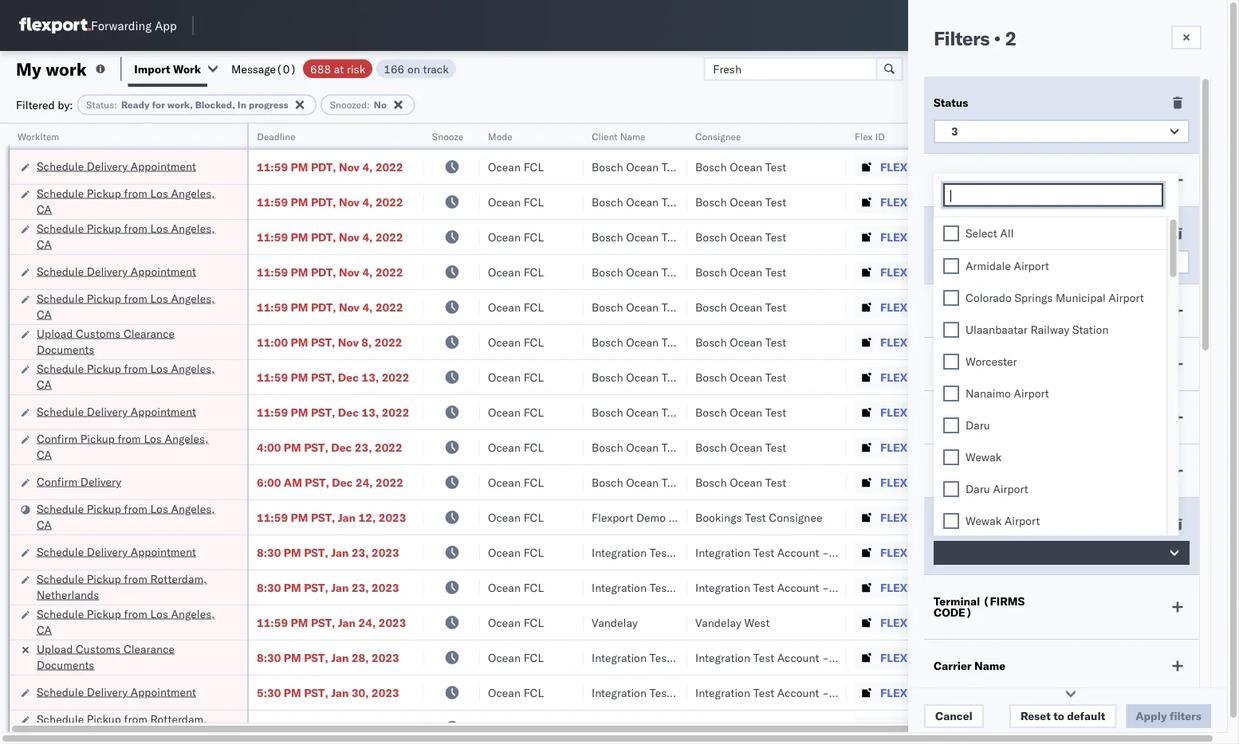 Task type: locate. For each thing, give the bounding box(es) containing it.
terminal (firms code)
[[934, 595, 1025, 620]]

flex-2130387 down flex-1662119
[[880, 651, 963, 665]]

1 customs from the top
[[76, 327, 121, 341]]

schedule pickup from rotterdam, netherlands
[[37, 572, 207, 602], [37, 713, 207, 743]]

lhuu7894563, up nanaimo airport
[[983, 370, 1065, 384]]

confirm delivery button
[[37, 474, 121, 492]]

24, up 12,
[[356, 476, 373, 490]]

0 vertical spatial 11:59 pm pst, dec 13, 2022
[[257, 370, 409, 384]]

1 upload customs clearance documents from the top
[[37, 327, 175, 357]]

11:59 for fourth schedule pickup from los angeles, ca link from the top of the page
[[257, 370, 288, 384]]

0 vertical spatial 2130387
[[915, 546, 963, 560]]

2 vertical spatial name
[[975, 660, 1006, 674]]

gvcu5265864 for schedule pickup from rotterdam, netherlands
[[983, 581, 1061, 595]]

0 vertical spatial 2130384
[[915, 686, 963, 700]]

1846748 left colorado
[[915, 300, 963, 314]]

0 horizontal spatial no
[[374, 99, 387, 111]]

airport down daru airport
[[1005, 514, 1040, 528]]

appointment
[[131, 159, 196, 173], [131, 264, 196, 278], [131, 405, 196, 419], [131, 545, 196, 559], [131, 685, 196, 699]]

1 hlxu6269489, from the top
[[1067, 160, 1149, 173]]

3 ca from the top
[[37, 307, 52, 321]]

0 vertical spatial port
[[991, 411, 1014, 425]]

flex- for fourth schedule pickup from los angeles, ca link from the bottom of the page
[[880, 300, 915, 314]]

7 ocean fcl from the top
[[488, 370, 544, 384]]

snoozed up deadline button
[[330, 99, 367, 111]]

2 account from the top
[[777, 581, 819, 595]]

vandelay for vandelay
[[592, 616, 638, 630]]

4 lhuu7894563, from the top
[[983, 475, 1065, 489]]

1 vertical spatial zimu3048342
[[1086, 721, 1162, 735]]

flex-2130387 down flex-1893174
[[880, 546, 963, 560]]

1 vertical spatial 13,
[[362, 406, 379, 420]]

3 schedule delivery appointment from the top
[[37, 405, 196, 419]]

clearance inside button
[[124, 327, 175, 341]]

confirm inside confirm pickup from los angeles, ca
[[37, 432, 77, 446]]

3 lagerfeld from the top
[[856, 651, 903, 665]]

5 schedule pickup from los angeles, ca button from the top
[[37, 501, 227, 535]]

ceau7522281, up ulaanbaatar railway station
[[983, 300, 1064, 314]]

23,
[[355, 441, 372, 455], [352, 546, 369, 560], [352, 581, 369, 595]]

1 vertical spatial client name
[[934, 357, 1000, 371]]

0 vertical spatial 5:30
[[257, 686, 281, 700]]

None checkbox
[[943, 258, 959, 274], [943, 322, 959, 338], [943, 418, 959, 433], [943, 481, 959, 497], [943, 513, 959, 529], [943, 258, 959, 274], [943, 322, 959, 338], [943, 418, 959, 433], [943, 481, 959, 497], [943, 513, 959, 529]]

armidale
[[966, 259, 1011, 273]]

ceau7522281, hlxu6269489, hlxu8034992 for second "upload customs clearance documents" link from the bottom
[[983, 335, 1230, 349]]

0 vertical spatial upload customs clearance documents link
[[37, 326, 227, 358]]

lhuu7894563,
[[983, 370, 1065, 384], [983, 405, 1065, 419], [983, 440, 1065, 454], [983, 475, 1065, 489]]

2023 for schedule delivery appointment link related to 8:30 pm pst, jan 23, 2023
[[372, 546, 399, 560]]

1 vertical spatial name
[[969, 357, 1000, 371]]

schedule pickup from rotterdam, netherlands link for 8:30
[[37, 571, 227, 603]]

1 vertical spatial nyku9743990
[[983, 721, 1061, 735]]

wewak for wewak airport
[[966, 514, 1002, 528]]

24, up 28,
[[359, 616, 376, 630]]

8:30 down the 11:59 pm pst, jan 24, 2023 on the left bottom of the page
[[257, 651, 281, 665]]

1846748 for 11:59 pm pdt, nov 4, 2022's schedule delivery appointment link
[[915, 160, 963, 174]]

flex-2130387 for schedule delivery appointment
[[880, 546, 963, 560]]

schedule pickup from los angeles, ca button
[[37, 185, 227, 219], [37, 221, 227, 254], [37, 291, 227, 324], [37, 361, 227, 394], [37, 501, 227, 535], [37, 607, 227, 640]]

1 horizontal spatial mode
[[934, 304, 964, 318]]

ca inside confirm pickup from los angeles, ca
[[37, 448, 52, 462]]

0 vertical spatial customs
[[76, 327, 121, 341]]

airport up springs
[[1014, 259, 1049, 273]]

delivery for confirm delivery button
[[80, 475, 121, 489]]

2 hlxu6269489, from the top
[[1067, 195, 1149, 209]]

3 lhuu7894563, uetu5238478 from the top
[[983, 440, 1145, 454]]

schedule for fourth schedule pickup from los angeles, ca link from the bottom of the page
[[37, 292, 84, 305]]

0 vertical spatial 8:30 pm pst, jan 23, 2023
[[257, 546, 399, 560]]

status up the 3
[[934, 96, 968, 110]]

1 horizontal spatial numbers
[[1144, 130, 1184, 142]]

1 flex- from the top
[[880, 160, 915, 174]]

2130387 down 1662119
[[915, 651, 963, 665]]

0 vertical spatial maeu9408431
[[1086, 546, 1167, 560]]

1846748 left ulaanbaatar
[[915, 335, 963, 349]]

2130387 down final
[[915, 546, 963, 560]]

schedule delivery appointment for 8:30 pm pst, jan 23, 2023
[[37, 545, 196, 559]]

8:30 pm pst, jan 23, 2023 down 11:59 pm pst, jan 12, 2023
[[257, 546, 399, 560]]

13, for schedule delivery appointment
[[362, 406, 379, 420]]

1 vertical spatial 2130387
[[915, 581, 963, 595]]

1 schedule pickup from los angeles, ca link from the top
[[37, 185, 227, 217]]

schedule for 4th schedule delivery appointment link from the bottom
[[37, 264, 84, 278]]

schedule pickup from rotterdam, netherlands for 5:30 pm pst, jan 30, 2023
[[37, 713, 207, 743]]

1889466 for confirm pickup from los angeles, ca
[[915, 441, 963, 455]]

ceau7522281, up 'armidale airport'
[[983, 230, 1064, 244]]

0 vertical spatial name
[[620, 130, 645, 142]]

flex-2130384 down carrier
[[880, 721, 963, 735]]

ceau7522281, up all
[[983, 195, 1064, 209]]

0 vertical spatial netherlands
[[37, 588, 99, 602]]

None text field
[[949, 189, 1162, 203]]

from for fourth schedule pickup from los angeles, ca link from the top of the page
[[124, 362, 147, 376]]

ceau7522281, up springs
[[983, 265, 1064, 279]]

1 vertical spatial 8:30 pm pst, jan 23, 2023
[[257, 581, 399, 595]]

client name inside button
[[592, 130, 645, 142]]

3 appointment from the top
[[131, 405, 196, 419]]

hlxu8034992 for 2nd schedule pickup from los angeles, ca button from the top
[[1152, 230, 1230, 244]]

0 horizontal spatial vandelay
[[592, 616, 638, 630]]

1 vertical spatial port
[[973, 464, 996, 478]]

1 2130387 from the top
[[915, 546, 963, 560]]

airport up msdu7304509
[[993, 482, 1029, 496]]

6 flex- from the top
[[880, 335, 915, 349]]

numbers right mbl/mawb
[[1144, 130, 1184, 142]]

0 vertical spatial flex-2130384
[[880, 686, 963, 700]]

bosch
[[592, 160, 623, 174], [695, 160, 727, 174], [592, 195, 623, 209], [695, 195, 727, 209], [592, 230, 623, 244], [695, 230, 727, 244], [592, 265, 623, 279], [695, 265, 727, 279], [592, 300, 623, 314], [695, 300, 727, 314], [592, 335, 623, 349], [695, 335, 727, 349], [592, 370, 623, 384], [695, 370, 727, 384], [592, 406, 623, 420], [695, 406, 727, 420], [592, 441, 623, 455], [695, 441, 727, 455], [592, 476, 623, 490], [695, 476, 727, 490]]

jan
[[338, 511, 356, 525], [331, 546, 349, 560], [331, 581, 349, 595], [338, 616, 356, 630], [331, 651, 349, 665], [331, 686, 349, 700], [331, 721, 349, 735]]

1 vertical spatial upload customs clearance documents link
[[37, 642, 227, 674]]

schedule delivery appointment for 11:59 pm pst, dec 13, 2022
[[37, 405, 196, 419]]

hlxu8034992
[[1152, 160, 1230, 173], [1152, 195, 1230, 209], [1152, 230, 1230, 244], [1152, 265, 1230, 279], [1152, 300, 1230, 314], [1152, 335, 1230, 349]]

no down the select
[[951, 255, 966, 269]]

angeles, inside confirm pickup from los angeles, ca
[[165, 432, 209, 446]]

wewak for wewak
[[966, 450, 1002, 464]]

status
[[934, 96, 968, 110], [86, 99, 114, 111]]

0 vertical spatial zimu3048342
[[1086, 686, 1162, 700]]

4, for 11:59 pm pdt, nov 4, 2022's schedule delivery appointment link
[[362, 160, 373, 174]]

appointment for 11:59 pm pdt, nov 4, 2022
[[131, 159, 196, 173]]

schedule delivery appointment button for 8:30 pm pst, jan 23, 2023
[[37, 544, 196, 562]]

from for sixth schedule pickup from los angeles, ca link from the top of the page
[[124, 607, 147, 621]]

actions
[[1180, 130, 1213, 142]]

2 vertical spatial gvcu5265864
[[983, 651, 1061, 665]]

gvcu5265864 down msdu7304509
[[983, 546, 1061, 559]]

ca for 5th schedule pickup from los angeles, ca link from the top of the page
[[37, 518, 52, 532]]

netherlands
[[37, 588, 99, 602], [37, 729, 99, 743]]

2 documents from the top
[[37, 658, 94, 672]]

1 vertical spatial maeu9408431
[[1086, 581, 1167, 595]]

1846748 left the select
[[915, 230, 963, 244]]

0 horizontal spatial mode
[[488, 130, 513, 142]]

gvcu5265864 up (firms
[[983, 581, 1061, 595]]

lagerfeld
[[856, 546, 903, 560], [856, 581, 903, 595], [856, 651, 903, 665], [856, 686, 903, 700], [856, 721, 903, 735]]

1 vertical spatial daru
[[966, 482, 990, 496]]

schedule delivery appointment button
[[37, 158, 196, 176], [37, 264, 196, 281], [37, 404, 196, 422], [37, 544, 196, 562], [37, 685, 196, 702]]

airport for armidale airport
[[1014, 259, 1049, 273]]

schedule pickup from rotterdam, netherlands button for 5:30 pm pst, jan 30, 2023
[[37, 712, 227, 745]]

los inside confirm pickup from los angeles, ca
[[144, 432, 162, 446]]

1 vertical spatial upload customs clearance documents
[[37, 642, 175, 672]]

4 fcl from the top
[[524, 265, 544, 279]]

container numbers button
[[975, 120, 1062, 149]]

schedule pickup from los angeles, ca for fourth schedule pickup from los angeles, ca link from the bottom of the page
[[37, 292, 215, 321]]

flex-1662119 button
[[855, 612, 966, 634], [855, 612, 966, 634]]

2130384 down carrier
[[915, 721, 963, 735]]

lhuu7894563, up msdu7304509
[[983, 475, 1065, 489]]

los
[[150, 186, 168, 200], [150, 221, 168, 235], [150, 292, 168, 305], [150, 362, 168, 376], [144, 432, 162, 446], [150, 502, 168, 516], [150, 607, 168, 621]]

1846748 down at
[[915, 195, 963, 209]]

test
[[662, 160, 683, 174], [766, 160, 787, 174], [662, 195, 683, 209], [766, 195, 787, 209], [662, 230, 683, 244], [766, 230, 787, 244], [662, 265, 683, 279], [766, 265, 787, 279], [662, 300, 683, 314], [766, 300, 787, 314], [662, 335, 683, 349], [766, 335, 787, 349], [662, 370, 683, 384], [766, 370, 787, 384], [662, 406, 683, 420], [766, 406, 787, 420], [662, 441, 683, 455], [766, 441, 787, 455], [662, 476, 683, 490], [766, 476, 787, 490], [745, 511, 766, 525], [753, 546, 775, 560], [753, 581, 775, 595], [753, 651, 775, 665], [753, 686, 775, 700], [753, 721, 775, 735]]

2 schedule pickup from rotterdam, netherlands from the top
[[37, 713, 207, 743]]

abcdefg78456546
[[1086, 370, 1193, 384], [1086, 406, 1193, 420], [1086, 441, 1193, 455], [1086, 476, 1193, 490]]

4 flex-1889466 from the top
[[880, 476, 963, 490]]

schedule delivery appointment button for 11:59 pm pdt, nov 4, 2022
[[37, 158, 196, 176]]

0 vertical spatial flex-2130387
[[880, 546, 963, 560]]

1 flex-1889466 from the top
[[880, 370, 963, 384]]

1 vertical spatial 5:30 pm pst, jan 30, 2023
[[257, 721, 399, 735]]

no down 166
[[374, 99, 387, 111]]

wewak up daru airport
[[966, 450, 1002, 464]]

snoozed up armidale
[[934, 227, 979, 240]]

schedule for 11:59 pm pdt, nov 4, 2022's schedule delivery appointment link
[[37, 159, 84, 173]]

0 vertical spatial 13,
[[362, 370, 379, 384]]

11:59 for 5th schedule pickup from los angeles, ca link from the top of the page
[[257, 511, 288, 525]]

flex- for 11:59 pm pdt, nov 4, 2022's schedule delivery appointment link
[[880, 160, 915, 174]]

batch action
[[1151, 62, 1220, 76]]

import work button
[[134, 62, 201, 76]]

port right final
[[963, 518, 986, 532]]

1 vertical spatial 5:30
[[257, 721, 281, 735]]

daru down the nanaimo
[[966, 418, 990, 432]]

airport right the nanaimo
[[1014, 386, 1049, 400]]

dec down 11:00 pm pst, nov 8, 2022
[[338, 370, 359, 384]]

schedule pickup from los angeles, ca for sixth schedule pickup from los angeles, ca link from the top of the page
[[37, 607, 215, 637]]

numbers inside container numbers
[[983, 137, 1022, 149]]

0 horizontal spatial :
[[114, 99, 117, 111]]

11:59 pm pdt, nov 4, 2022 for fourth schedule pickup from los angeles, ca link from the bottom of the page
[[257, 300, 403, 314]]

0 vertical spatial daru
[[966, 418, 990, 432]]

zimu3048342
[[1086, 686, 1162, 700], [1086, 721, 1162, 735]]

ceau7522281, up worcester at the right of the page
[[983, 335, 1064, 349]]

6 1846748 from the top
[[915, 335, 963, 349]]

flex-2130387 up flex-1662119
[[880, 581, 963, 595]]

3 flex- from the top
[[880, 230, 915, 244]]

13, up 4:00 pm pst, dec 23, 2022
[[362, 406, 379, 420]]

zimu3048342 right to on the bottom
[[1086, 721, 1162, 735]]

0 vertical spatial documents
[[37, 343, 94, 357]]

11:59 for sixth schedule pickup from los angeles, ca link from the top of the page
[[257, 616, 288, 630]]

1846748 for first schedule pickup from los angeles, ca link
[[915, 195, 963, 209]]

mode left colorado
[[934, 304, 964, 318]]

1 5:30 pm pst, jan 30, 2023 from the top
[[257, 686, 399, 700]]

0 vertical spatial upload
[[37, 327, 73, 341]]

5 11:59 pm pdt, nov 4, 2022 from the top
[[257, 300, 403, 314]]

0 vertical spatial mode
[[488, 130, 513, 142]]

23, up the 11:59 pm pst, jan 24, 2023 on the left bottom of the page
[[352, 581, 369, 595]]

11:59 pm pst, dec 13, 2022 down 11:00 pm pst, nov 8, 2022
[[257, 370, 409, 384]]

6 ca from the top
[[37, 518, 52, 532]]

2 schedule delivery appointment from the top
[[37, 264, 196, 278]]

account for schedule pickup from rotterdam, netherlands link for 5:30
[[777, 721, 819, 735]]

9 flex- from the top
[[880, 441, 915, 455]]

status right by:
[[86, 99, 114, 111]]

1 vertical spatial 24,
[[359, 616, 376, 630]]

flex-2130387 for schedule pickup from rotterdam, netherlands
[[880, 581, 963, 595]]

1 schedule from the top
[[37, 159, 84, 173]]

5:30
[[257, 686, 281, 700], [257, 721, 281, 735]]

0 vertical spatial client name
[[592, 130, 645, 142]]

flex-1846748 button
[[855, 156, 966, 178], [855, 156, 966, 178], [855, 191, 966, 213], [855, 191, 966, 213], [855, 226, 966, 248], [855, 226, 966, 248], [855, 261, 966, 284], [855, 261, 966, 284], [855, 296, 966, 319], [855, 296, 966, 319], [855, 331, 966, 354], [855, 331, 966, 354]]

uetu5238478 for schedule pickup from los angeles, ca
[[1068, 370, 1145, 384]]

2022 for fourth schedule pickup from los angeles, ca link from the top of the page
[[382, 370, 409, 384]]

2 : from the left
[[367, 99, 370, 111]]

4 integration from the top
[[695, 686, 750, 700]]

None checkbox
[[943, 225, 959, 241], [943, 290, 959, 306], [943, 354, 959, 370], [943, 386, 959, 402], [943, 449, 959, 465], [943, 225, 959, 241], [943, 290, 959, 306], [943, 354, 959, 370], [943, 386, 959, 402], [943, 449, 959, 465]]

1 vertical spatial flex-2130384
[[880, 721, 963, 735]]

6 schedule pickup from los angeles, ca link from the top
[[37, 607, 227, 638]]

flex-2130384 up cancel
[[880, 686, 963, 700]]

1846748 for 5th schedule pickup from los angeles, ca link from the bottom of the page
[[915, 230, 963, 244]]

abcdefg78456546 for schedule pickup from los angeles, ca
[[1086, 370, 1193, 384]]

delivery
[[87, 159, 128, 173], [87, 264, 128, 278], [87, 405, 128, 419], [80, 475, 121, 489], [87, 545, 128, 559], [87, 685, 128, 699]]

2130384 up cancel
[[915, 686, 963, 700]]

ceau7522281,
[[983, 160, 1064, 173], [983, 195, 1064, 209], [983, 230, 1064, 244], [983, 265, 1064, 279], [983, 300, 1064, 314], [983, 335, 1064, 349]]

flex-1889466 for confirm pickup from los angeles, ca
[[880, 441, 963, 455]]

app
[[155, 18, 177, 33]]

1 vertical spatial schedule pickup from rotterdam, netherlands link
[[37, 712, 227, 744]]

5 account from the top
[[777, 721, 819, 735]]

1 vertical spatial confirm
[[37, 475, 77, 489]]

select
[[966, 226, 998, 240]]

1 horizontal spatial :
[[367, 99, 370, 111]]

23, up '6:00 am pst, dec 24, 2022'
[[355, 441, 372, 455]]

1 vertical spatial documents
[[37, 658, 94, 672]]

confirm up the confirm delivery
[[37, 432, 77, 446]]

vandelay west
[[695, 616, 770, 630]]

1 vertical spatial customs
[[76, 642, 121, 656]]

0 horizontal spatial risk
[[347, 62, 365, 76]]

3 fcl from the top
[[524, 230, 544, 244]]

: left the ready
[[114, 99, 117, 111]]

1 wewak from the top
[[966, 450, 1002, 464]]

flex-1893174 button
[[855, 507, 966, 529], [855, 507, 966, 529]]

2 gvcu5265864 from the top
[[983, 581, 1061, 595]]

documents inside button
[[37, 343, 94, 357]]

4 hlxu8034992 from the top
[[1152, 265, 1230, 279]]

rotterdam,
[[150, 572, 207, 586], [150, 713, 207, 727]]

23, down 12,
[[352, 546, 369, 560]]

customs
[[76, 327, 121, 341], [76, 642, 121, 656]]

11:59 pm pst, dec 13, 2022 for schedule pickup from los angeles, ca
[[257, 370, 409, 384]]

at
[[934, 173, 946, 187]]

1 vertical spatial risk
[[949, 173, 969, 187]]

Search Shipments (/) text field
[[934, 14, 1088, 37]]

2 vertical spatial flex-2130387
[[880, 651, 963, 665]]

6 hlxu8034992 from the top
[[1152, 335, 1230, 349]]

confirm down confirm pickup from los angeles, ca
[[37, 475, 77, 489]]

4 schedule pickup from los angeles, ca link from the top
[[37, 361, 227, 393]]

12 flex- from the top
[[880, 546, 915, 560]]

dec up 4:00 pm pst, dec 23, 2022
[[338, 406, 359, 420]]

688
[[310, 62, 331, 76]]

2 schedule pickup from los angeles, ca link from the top
[[37, 221, 227, 252]]

nyku9743990 left the default
[[983, 721, 1061, 735]]

snoozed for snoozed
[[934, 227, 979, 240]]

delivery for 8:30 pm pst, jan 23, 2023's "schedule delivery appointment" button
[[87, 545, 128, 559]]

0 vertical spatial wewak
[[966, 450, 1002, 464]]

1 rotterdam, from the top
[[150, 572, 207, 586]]

arrival
[[934, 464, 970, 478]]

1 vertical spatial mode
[[934, 304, 964, 318]]

ceau7522281, for 1st schedule pickup from los angeles, ca button from the top
[[983, 195, 1064, 209]]

mode right snooze
[[488, 130, 513, 142]]

risk
[[347, 62, 365, 76], [949, 173, 969, 187]]

3 schedule from the top
[[37, 221, 84, 235]]

1 ocean fcl from the top
[[488, 160, 544, 174]]

port down nanaimo airport
[[991, 411, 1014, 425]]

1889466 for schedule pickup from los angeles, ca
[[915, 370, 963, 384]]

11:59 pm pst, dec 13, 2022 for schedule delivery appointment
[[257, 406, 409, 420]]

hlxu6269489, for 5th schedule pickup from los angeles, ca link from the bottom of the page
[[1067, 230, 1149, 244]]

1 lhuu7894563, uetu5238478 from the top
[[983, 370, 1145, 384]]

1 vertical spatial 11:59 pm pst, dec 13, 2022
[[257, 406, 409, 420]]

1 8:30 pm pst, jan 23, 2023 from the top
[[257, 546, 399, 560]]

2023 for 8:30's schedule pickup from rotterdam, netherlands link
[[372, 581, 399, 595]]

list box
[[934, 217, 1167, 745]]

import
[[134, 62, 170, 76]]

8:30 up the 11:59 pm pst, jan 24, 2023 on the left bottom of the page
[[257, 581, 281, 595]]

1846748 left armidale
[[915, 265, 963, 279]]

no
[[374, 99, 387, 111], [951, 255, 966, 269]]

2022 for confirm pickup from los angeles, ca link
[[375, 441, 403, 455]]

0 vertical spatial client
[[592, 130, 618, 142]]

1 horizontal spatial client
[[934, 357, 966, 371]]

10 schedule from the top
[[37, 572, 84, 586]]

0 vertical spatial snoozed
[[330, 99, 367, 111]]

3 11:59 from the top
[[257, 230, 288, 244]]

0 vertical spatial clearance
[[124, 327, 175, 341]]

delivery for 11:59 pm pdt, nov 4, 2022 "schedule delivery appointment" button
[[87, 159, 128, 173]]

gvcu5265864 down (firms
[[983, 651, 1061, 665]]

11:59 pm pst, dec 13, 2022 up 4:00 pm pst, dec 23, 2022
[[257, 406, 409, 420]]

snoozed for snoozed : no
[[330, 99, 367, 111]]

lhuu7894563, for schedule delivery appointment
[[983, 405, 1065, 419]]

at risk
[[934, 173, 969, 187]]

schedule for fourth schedule pickup from los angeles, ca link from the top of the page
[[37, 362, 84, 376]]

0 vertical spatial confirm
[[37, 432, 77, 446]]

schedule
[[37, 159, 84, 173], [37, 186, 84, 200], [37, 221, 84, 235], [37, 264, 84, 278], [37, 292, 84, 305], [37, 362, 84, 376], [37, 405, 84, 419], [37, 502, 84, 516], [37, 545, 84, 559], [37, 572, 84, 586], [37, 607, 84, 621], [37, 685, 84, 699], [37, 713, 84, 727]]

flex-2130384
[[880, 686, 963, 700], [880, 721, 963, 735]]

0 vertical spatial 30,
[[352, 686, 369, 700]]

numbers for container numbers
[[983, 137, 1022, 149]]

1 flex-2130384 from the top
[[880, 686, 963, 700]]

2 vertical spatial 2130387
[[915, 651, 963, 665]]

: for snoozed
[[367, 99, 370, 111]]

1889466
[[915, 370, 963, 384], [915, 406, 963, 420], [915, 441, 963, 455], [915, 476, 963, 490]]

1 schedule delivery appointment from the top
[[37, 159, 196, 173]]

dec up '6:00 am pst, dec 24, 2022'
[[331, 441, 352, 455]]

schedule delivery appointment
[[37, 159, 196, 173], [37, 264, 196, 278], [37, 405, 196, 419], [37, 545, 196, 559], [37, 685, 196, 699]]

2 appointment from the top
[[131, 264, 196, 278]]

5 ocean fcl from the top
[[488, 300, 544, 314]]

on
[[407, 62, 420, 76]]

work
[[173, 62, 201, 76]]

1 integration test account - karl lagerfeld from the top
[[695, 546, 903, 560]]

3 schedule pickup from los angeles, ca button from the top
[[37, 291, 227, 324]]

upload customs clearance documents inside button
[[37, 327, 175, 357]]

1 vertical spatial flex-2130387
[[880, 581, 963, 595]]

13 fcl from the top
[[524, 581, 544, 595]]

from inside confirm pickup from los angeles, ca
[[118, 432, 141, 446]]

1 horizontal spatial status
[[934, 96, 968, 110]]

daru down arrival port at the right bottom of page
[[966, 482, 990, 496]]

4 account from the top
[[777, 686, 819, 700]]

ceau7522281, down container numbers "button"
[[983, 160, 1064, 173]]

4 flex- from the top
[[880, 265, 915, 279]]

5 schedule pickup from los angeles, ca from the top
[[37, 502, 215, 532]]

flex-2130387
[[880, 546, 963, 560], [880, 581, 963, 595], [880, 651, 963, 665]]

1 vertical spatial schedule pickup from rotterdam, netherlands button
[[37, 712, 227, 745]]

2 netherlands from the top
[[37, 729, 99, 743]]

2 vertical spatial 23,
[[352, 581, 369, 595]]

8:30 down 6:00
[[257, 546, 281, 560]]

1846748 down the 3
[[915, 160, 963, 174]]

0 vertical spatial rotterdam,
[[150, 572, 207, 586]]

flex-1846748 for upload customs clearance documents button
[[880, 335, 963, 349]]

1 horizontal spatial no
[[951, 255, 966, 269]]

id
[[875, 130, 885, 142]]

24,
[[356, 476, 373, 490], [359, 616, 376, 630]]

numbers inside button
[[1144, 130, 1184, 142]]

2 vertical spatial port
[[963, 518, 986, 532]]

5 karl from the top
[[832, 721, 853, 735]]

0 vertical spatial schedule pickup from rotterdam, netherlands button
[[37, 571, 227, 605]]

integration test account - karl lagerfeld
[[695, 546, 903, 560], [695, 581, 903, 595], [695, 651, 903, 665], [695, 686, 903, 700], [695, 721, 903, 735]]

workitem button
[[10, 127, 231, 143]]

2 2130387 from the top
[[915, 581, 963, 595]]

1 horizontal spatial snoozed
[[934, 227, 979, 240]]

1 - from the top
[[822, 546, 829, 560]]

8:30 pm pst, jan 23, 2023 for schedule delivery appointment
[[257, 546, 399, 560]]

uetu5238478 for confirm pickup from los angeles, ca
[[1068, 440, 1145, 454]]

2 schedule pickup from rotterdam, netherlands link from the top
[[37, 712, 227, 744]]

cancel button
[[924, 705, 984, 729]]

1 vertical spatial 30,
[[352, 721, 369, 735]]

lhuu7894563, up daru airport
[[983, 440, 1065, 454]]

1 horizontal spatial client name
[[934, 357, 1000, 371]]

port for departure port
[[991, 411, 1014, 425]]

0 horizontal spatial client name
[[592, 130, 645, 142]]

upload customs clearance documents button
[[37, 326, 227, 359]]

ca for sixth schedule pickup from los angeles, ca link from the top of the page
[[37, 623, 52, 637]]

2023 for schedule pickup from rotterdam, netherlands link for 5:30
[[372, 721, 399, 735]]

•
[[994, 26, 1001, 50]]

1 vertical spatial no
[[951, 255, 966, 269]]

hlxu6269489,
[[1067, 160, 1149, 173], [1067, 195, 1149, 209], [1067, 230, 1149, 244], [1067, 265, 1149, 279], [1067, 300, 1149, 314], [1067, 335, 1149, 349]]

1 vertical spatial gvcu5265864
[[983, 581, 1061, 595]]

from
[[124, 186, 147, 200], [124, 221, 147, 235], [124, 292, 147, 305], [124, 362, 147, 376], [118, 432, 141, 446], [124, 502, 147, 516], [124, 572, 147, 586], [124, 607, 147, 621], [124, 713, 147, 727]]

from for fourth schedule pickup from los angeles, ca link from the bottom of the page
[[124, 292, 147, 305]]

resize handle column header
[[228, 124, 247, 745], [405, 124, 424, 745], [461, 124, 480, 745], [565, 124, 584, 745], [668, 124, 687, 745], [828, 124, 847, 745], [955, 124, 975, 745], [1059, 124, 1078, 745], [1199, 124, 1218, 745]]

0 vertical spatial gvcu5265864
[[983, 546, 1061, 559]]

5 ca from the top
[[37, 448, 52, 462]]

1 vertical spatial schedule pickup from rotterdam, netherlands
[[37, 713, 207, 743]]

1 schedule pickup from rotterdam, netherlands link from the top
[[37, 571, 227, 603]]

lhuu7894563, uetu5238478
[[983, 370, 1145, 384], [983, 405, 1145, 419], [983, 440, 1145, 454], [983, 475, 1145, 489]]

1 confirm from the top
[[37, 432, 77, 446]]

4 resize handle column header from the left
[[565, 124, 584, 745]]

1 upload from the top
[[37, 327, 73, 341]]

flex-1662119
[[880, 616, 963, 630]]

airport
[[1014, 259, 1049, 273], [1109, 291, 1144, 305], [1014, 386, 1049, 400], [993, 482, 1029, 496], [1005, 514, 1040, 528]]

2023
[[379, 511, 406, 525], [372, 546, 399, 560], [372, 581, 399, 595], [379, 616, 406, 630], [372, 651, 399, 665], [372, 686, 399, 700], [372, 721, 399, 735]]

3 - from the top
[[822, 651, 829, 665]]

13, down 8,
[[362, 370, 379, 384]]

2 schedule pickup from los angeles, ca button from the top
[[37, 221, 227, 254]]

2 flex-2130384 from the top
[[880, 721, 963, 735]]

0 vertical spatial 8:30
[[257, 546, 281, 560]]

11:00 pm pst, nov 8, 2022
[[257, 335, 402, 349]]

nanaimo
[[966, 386, 1011, 400]]

13,
[[362, 370, 379, 384], [362, 406, 379, 420]]

fcl
[[524, 160, 544, 174], [524, 195, 544, 209], [524, 230, 544, 244], [524, 265, 544, 279], [524, 300, 544, 314], [524, 335, 544, 349], [524, 370, 544, 384], [524, 406, 544, 420], [524, 441, 544, 455], [524, 476, 544, 490], [524, 511, 544, 525], [524, 546, 544, 560], [524, 581, 544, 595], [524, 616, 544, 630], [524, 651, 544, 665], [524, 686, 544, 700], [524, 721, 544, 735]]

0 vertical spatial upload customs clearance documents
[[37, 327, 175, 357]]

0 vertical spatial 24,
[[356, 476, 373, 490]]

1 vertical spatial netherlands
[[37, 729, 99, 743]]

ceau7522281, hlxu6269489, hlxu8034992 for first schedule pickup from los angeles, ca link
[[983, 195, 1230, 209]]

2023 for 5th schedule pickup from los angeles, ca link from the top of the page
[[379, 511, 406, 525]]

departure port
[[934, 411, 1014, 425]]

1 11:59 pm pst, dec 13, 2022 from the top
[[257, 370, 409, 384]]

confirm for confirm delivery
[[37, 475, 77, 489]]

rotterdam, for 8:30 pm pst, jan 23, 2023
[[150, 572, 207, 586]]

0 vertical spatial nyku9743990
[[983, 686, 1061, 700]]

numbers down container
[[983, 137, 1022, 149]]

1 vertical spatial 2130384
[[915, 721, 963, 735]]

1846748 for fourth schedule pickup from los angeles, ca link from the bottom of the page
[[915, 300, 963, 314]]

6 flex-1846748 from the top
[[880, 335, 963, 349]]

2 vertical spatial 8:30
[[257, 651, 281, 665]]

confirm delivery
[[37, 475, 121, 489]]

client name
[[592, 130, 645, 142], [934, 357, 1000, 371]]

flex- for confirm pickup from los angeles, ca link
[[880, 441, 915, 455]]

0 vertical spatial schedule pickup from rotterdam, netherlands link
[[37, 571, 227, 603]]

7 schedule from the top
[[37, 405, 84, 419]]

wewak down daru airport
[[966, 514, 1002, 528]]

1 5:30 from the top
[[257, 686, 281, 700]]

snoozed : no
[[330, 99, 387, 111]]

1 zimu3048342 from the top
[[1086, 686, 1162, 700]]

upload customs clearance documents link
[[37, 326, 227, 358], [37, 642, 227, 674]]

1 1846748 from the top
[[915, 160, 963, 174]]

numbers for mbl/mawb numbers
[[1144, 130, 1184, 142]]

1 vertical spatial upload
[[37, 642, 73, 656]]

5 ceau7522281, hlxu6269489, hlxu8034992 from the top
[[983, 300, 1230, 314]]

0 horizontal spatial snoozed
[[330, 99, 367, 111]]

ocean
[[488, 160, 521, 174], [626, 160, 659, 174], [730, 160, 763, 174], [488, 195, 521, 209], [626, 195, 659, 209], [730, 195, 763, 209], [488, 230, 521, 244], [626, 230, 659, 244], [730, 230, 763, 244], [488, 265, 521, 279], [626, 265, 659, 279], [730, 265, 763, 279], [488, 300, 521, 314], [626, 300, 659, 314], [730, 300, 763, 314], [488, 335, 521, 349], [626, 335, 659, 349], [730, 335, 763, 349], [488, 370, 521, 384], [626, 370, 659, 384], [730, 370, 763, 384], [488, 406, 521, 420], [626, 406, 659, 420], [730, 406, 763, 420], [488, 441, 521, 455], [626, 441, 659, 455], [730, 441, 763, 455], [488, 476, 521, 490], [626, 476, 659, 490], [730, 476, 763, 490], [488, 511, 521, 525], [488, 546, 521, 560], [488, 581, 521, 595], [488, 616, 521, 630], [488, 651, 521, 665], [488, 686, 521, 700], [488, 721, 521, 735]]

resize handle column header for flex id
[[955, 124, 975, 745]]

1 schedule pickup from los angeles, ca from the top
[[37, 186, 215, 216]]

2 resize handle column header from the left
[[405, 124, 424, 745]]

1 vertical spatial clearance
[[124, 642, 175, 656]]

1 vertical spatial snoozed
[[934, 227, 979, 240]]

2130387 up code)
[[915, 581, 963, 595]]

uetu5238478 for schedule delivery appointment
[[1068, 405, 1145, 419]]

6 resize handle column header from the left
[[828, 124, 847, 745]]

1 vertical spatial rotterdam,
[[150, 713, 207, 727]]

4 appointment from the top
[[131, 545, 196, 559]]

mode inside button
[[488, 130, 513, 142]]

1 vertical spatial 8:30
[[257, 581, 281, 595]]

port up daru airport
[[973, 464, 996, 478]]

1846748
[[915, 160, 963, 174], [915, 195, 963, 209], [915, 230, 963, 244], [915, 265, 963, 279], [915, 300, 963, 314], [915, 335, 963, 349]]

zimu3048342 up the default
[[1086, 686, 1162, 700]]

1 horizontal spatial vandelay
[[695, 616, 742, 630]]

0 horizontal spatial numbers
[[983, 137, 1022, 149]]

8 11:59 from the top
[[257, 511, 288, 525]]

2 hlxu8034992 from the top
[[1152, 195, 1230, 209]]

: up deadline button
[[367, 99, 370, 111]]

0 vertical spatial 5:30 pm pst, jan 30, 2023
[[257, 686, 399, 700]]

vandelay
[[592, 616, 638, 630], [695, 616, 742, 630]]

14 fcl from the top
[[524, 616, 544, 630]]

1 horizontal spatial risk
[[949, 173, 969, 187]]

nyku9743990 up reset
[[983, 686, 1061, 700]]

schedule pickup from rotterdam, netherlands link for 5:30
[[37, 712, 227, 744]]

8:30 pm pst, jan 23, 2023 up the 11:59 pm pst, jan 24, 2023 on the left bottom of the page
[[257, 581, 399, 595]]

lhuu7894563, down nanaimo airport
[[983, 405, 1065, 419]]

0 horizontal spatial client
[[592, 130, 618, 142]]

lhuu7894563, uetu5238478 for schedule delivery appointment
[[983, 405, 1145, 419]]

8:30
[[257, 546, 281, 560], [257, 581, 281, 595], [257, 651, 281, 665]]



Task type: vqa. For each thing, say whether or not it's contained in the screenshot.


Task type: describe. For each thing, give the bounding box(es) containing it.
name inside button
[[620, 130, 645, 142]]

rotterdam, for 5:30 pm pst, jan 30, 2023
[[150, 713, 207, 727]]

railway
[[1031, 323, 1070, 337]]

4 4, from the top
[[362, 265, 373, 279]]

2 schedule delivery appointment button from the top
[[37, 264, 196, 281]]

2 5:30 from the top
[[257, 721, 281, 735]]

consignee for bookings test consignee
[[769, 511, 823, 525]]

file exception
[[968, 62, 1042, 76]]

final
[[934, 518, 960, 532]]

2130387 for schedule delivery appointment
[[915, 546, 963, 560]]

5 schedule pickup from los angeles, ca link from the top
[[37, 501, 227, 533]]

flexport. image
[[19, 18, 91, 33]]

8:30 for schedule delivery appointment
[[257, 546, 281, 560]]

1 pdt, from the top
[[311, 160, 336, 174]]

11:59 for schedule delivery appointment link for 11:59 pm pst, dec 13, 2022
[[257, 406, 288, 420]]

maeu9408431 for schedule delivery appointment
[[1086, 546, 1167, 560]]

delivery for 11:59 pm pst, dec 13, 2022 "schedule delivery appointment" button
[[87, 405, 128, 419]]

upload inside upload customs clearance documents button
[[37, 327, 73, 341]]

resize handle column header for workitem
[[228, 124, 247, 745]]

2 fcl from the top
[[524, 195, 544, 209]]

filters
[[934, 26, 990, 50]]

confirm delivery link
[[37, 474, 121, 490]]

blocked,
[[195, 99, 235, 111]]

2 zimu3048342 from the top
[[1086, 721, 1162, 735]]

2 ocean fcl from the top
[[488, 195, 544, 209]]

netherlands for 8:30
[[37, 588, 99, 602]]

1 flex-1846748 from the top
[[880, 160, 963, 174]]

12 fcl from the top
[[524, 546, 544, 560]]

maeu9736123
[[1086, 511, 1167, 525]]

workitem
[[18, 130, 59, 142]]

8:30 pm pst, jan 23, 2023 for schedule pickup from rotterdam, netherlands
[[257, 581, 399, 595]]

airport right municipal
[[1109, 291, 1144, 305]]

16 flex- from the top
[[880, 686, 915, 700]]

mode button
[[480, 127, 568, 143]]

worcester
[[966, 355, 1017, 368]]

5 appointment from the top
[[131, 685, 196, 699]]

1893174
[[915, 511, 963, 525]]

1 schedule pickup from los angeles, ca button from the top
[[37, 185, 227, 219]]

16 fcl from the top
[[524, 686, 544, 700]]

reset to default button
[[1010, 705, 1117, 729]]

hlxu8034992 for upload customs clearance documents button
[[1152, 335, 1230, 349]]

action
[[1185, 62, 1220, 76]]

status for status : ready for work, blocked, in progress
[[86, 99, 114, 111]]

hlxu6269489, for fourth schedule pickup from los angeles, ca link from the bottom of the page
[[1067, 300, 1149, 314]]

28,
[[352, 651, 369, 665]]

6:00 am pst, dec 24, 2022
[[257, 476, 403, 490]]

flex-1893174
[[880, 511, 963, 525]]

11 fcl from the top
[[524, 511, 544, 525]]

1 upload customs clearance documents link from the top
[[37, 326, 227, 358]]

Search Work text field
[[704, 57, 878, 81]]

dec up 11:59 pm pst, jan 12, 2023
[[332, 476, 353, 490]]

ca for fourth schedule pickup from los angeles, ca link from the top of the page
[[37, 378, 52, 392]]

2 30, from the top
[[352, 721, 369, 735]]

daru for daru airport
[[966, 482, 990, 496]]

hlxu6269489, for 11:59 pm pdt, nov 4, 2022's schedule delivery appointment link
[[1067, 160, 1149, 173]]

code)
[[934, 606, 973, 620]]

import work
[[134, 62, 201, 76]]

all
[[1000, 226, 1014, 240]]

1 vertical spatial 23,
[[352, 546, 369, 560]]

1 integration from the top
[[695, 546, 750, 560]]

account for 8:30's schedule pickup from rotterdam, netherlands link
[[777, 581, 819, 595]]

by:
[[58, 98, 73, 112]]

lhuu7894563, uetu5238478 for schedule pickup from los angeles, ca
[[983, 370, 1145, 384]]

17 fcl from the top
[[524, 721, 544, 735]]

at
[[334, 62, 344, 76]]

1 hlxu8034992 from the top
[[1152, 160, 1230, 173]]

4, for 5th schedule pickup from los angeles, ca link from the bottom of the page
[[362, 230, 373, 244]]

1 2130384 from the top
[[915, 686, 963, 700]]

flex- for second "upload customs clearance documents" link from the bottom
[[880, 335, 915, 349]]

7 fcl from the top
[[524, 370, 544, 384]]

ulaanbaatar railway station
[[966, 323, 1109, 337]]

1889466 for schedule delivery appointment
[[915, 406, 963, 420]]

6:00
[[257, 476, 281, 490]]

2022 for first schedule pickup from los angeles, ca link
[[376, 195, 403, 209]]

3 8:30 from the top
[[257, 651, 281, 665]]

4 1889466 from the top
[[915, 476, 963, 490]]

my work
[[16, 58, 87, 80]]

confirm pickup from los angeles, ca button
[[37, 431, 227, 465]]

11:59 pm pdt, nov 4, 2022 for 5th schedule pickup from los angeles, ca link from the bottom of the page
[[257, 230, 403, 244]]

4:00 pm pst, dec 23, 2022
[[257, 441, 403, 455]]

final port
[[934, 518, 986, 532]]

11:59 pm pst, jan 12, 2023
[[257, 511, 406, 525]]

nanaimo airport
[[966, 386, 1049, 400]]

24, for 2022
[[356, 476, 373, 490]]

bookings test consignee
[[695, 511, 823, 525]]

terminal
[[934, 595, 980, 609]]

customs inside button
[[76, 327, 121, 341]]

appointment for 8:30 pm pst, jan 23, 2023
[[131, 545, 196, 559]]

track
[[423, 62, 449, 76]]

snooze
[[432, 130, 464, 142]]

schedule pickup from los angeles, ca for first schedule pickup from los angeles, ca link
[[37, 186, 215, 216]]

in
[[238, 99, 246, 111]]

client inside button
[[592, 130, 618, 142]]

flex- for 5th schedule pickup from los angeles, ca link from the top of the page
[[880, 511, 915, 525]]

3 resize handle column header from the left
[[461, 124, 480, 745]]

1 test123456 from the top
[[1086, 160, 1154, 174]]

1662119
[[915, 616, 963, 630]]

166
[[384, 62, 405, 76]]

flex- for sixth schedule pickup from los angeles, ca link from the top of the page
[[880, 616, 915, 630]]

flex id button
[[847, 127, 959, 143]]

bookings
[[695, 511, 742, 525]]

3 2130387 from the top
[[915, 651, 963, 665]]

3 test123456 from the top
[[1086, 300, 1154, 314]]

4 test123456 from the top
[[1086, 335, 1154, 349]]

(firms
[[983, 595, 1025, 609]]

daru airport
[[966, 482, 1029, 496]]

dec for schedule pickup from los angeles, ca
[[338, 370, 359, 384]]

vandelay for vandelay west
[[695, 616, 742, 630]]

2 2130384 from the top
[[915, 721, 963, 735]]

am
[[284, 476, 302, 490]]

file
[[968, 62, 987, 76]]

4 karl from the top
[[832, 686, 853, 700]]

10 ocean fcl from the top
[[488, 476, 544, 490]]

wewak airport
[[966, 514, 1040, 528]]

armidale airport
[[966, 259, 1049, 273]]

2 integration from the top
[[695, 581, 750, 595]]

flexport demo consignee
[[592, 511, 722, 525]]

arrival port
[[934, 464, 996, 478]]

23, for rotterdam,
[[352, 581, 369, 595]]

schedule pickup from rotterdam, netherlands for 8:30 pm pst, jan 23, 2023
[[37, 572, 207, 602]]

container numbers
[[983, 124, 1025, 149]]

exception
[[990, 62, 1042, 76]]

ca for fourth schedule pickup from los angeles, ca link from the bottom of the page
[[37, 307, 52, 321]]

4 integration test account - karl lagerfeld from the top
[[695, 686, 903, 700]]

schedule for first schedule pickup from los angeles, ca link
[[37, 186, 84, 200]]

flex- for schedule delivery appointment link for 11:59 pm pst, dec 13, 2022
[[880, 406, 915, 420]]

1 fcl from the top
[[524, 160, 544, 174]]

ca for 5th schedule pickup from los angeles, ca link from the bottom of the page
[[37, 237, 52, 251]]

ceau7522281, for 2nd schedule pickup from los angeles, ca button from the top
[[983, 230, 1064, 244]]

upload customs clearance documents for second "upload customs clearance documents" link from the bottom
[[37, 327, 175, 357]]

mbl/mawb
[[1086, 130, 1142, 142]]

flex- for 8:30's schedule pickup from rotterdam, netherlands link
[[880, 581, 915, 595]]

4 lhuu7894563, uetu5238478 from the top
[[983, 475, 1145, 489]]

springs
[[1015, 291, 1053, 305]]

hlxu8034992 for third schedule pickup from los angeles, ca button from the top of the page
[[1152, 300, 1230, 314]]

container
[[983, 124, 1025, 136]]

0 vertical spatial no
[[374, 99, 387, 111]]

5 integration test account - karl lagerfeld from the top
[[695, 721, 903, 735]]

filters • 2
[[934, 26, 1017, 50]]

schedule pickup from los angeles, ca for 5th schedule pickup from los angeles, ca link from the top of the page
[[37, 502, 215, 532]]

pickup inside confirm pickup from los angeles, ca
[[80, 432, 115, 446]]

11:00
[[257, 335, 288, 349]]

no button
[[934, 250, 1190, 274]]

pdt, for 1st schedule pickup from los angeles, ca button from the top
[[311, 195, 336, 209]]

1 karl from the top
[[832, 546, 853, 560]]

2 upload customs clearance documents link from the top
[[37, 642, 227, 674]]

5 lagerfeld from the top
[[856, 721, 903, 735]]

my
[[16, 58, 41, 80]]

schedule pickup from rotterdam, netherlands button for 8:30 pm pst, jan 23, 2023
[[37, 571, 227, 605]]

ca for confirm pickup from los angeles, ca link
[[37, 448, 52, 462]]

2022 for 11:59 pm pdt, nov 4, 2022's schedule delivery appointment link
[[376, 160, 403, 174]]

list box containing select all
[[934, 217, 1167, 745]]

schedule for 5th schedule pickup from los angeles, ca link from the bottom of the page
[[37, 221, 84, 235]]

west
[[744, 616, 770, 630]]

1 lagerfeld from the top
[[856, 546, 903, 560]]

: for status
[[114, 99, 117, 111]]

demo
[[636, 511, 666, 525]]

status : ready for work, blocked, in progress
[[86, 99, 288, 111]]

flexport
[[592, 511, 634, 525]]

batch action button
[[1126, 57, 1230, 81]]

13 schedule from the top
[[37, 713, 84, 727]]

reset
[[1021, 710, 1051, 724]]

forwarding app link
[[19, 18, 177, 33]]

ca for first schedule pickup from los angeles, ca link
[[37, 202, 52, 216]]

port for final port
[[963, 518, 986, 532]]

client name button
[[584, 127, 672, 143]]

consignee button
[[687, 127, 831, 143]]

flex- for first schedule pickup from los angeles, ca link
[[880, 195, 915, 209]]

5 - from the top
[[822, 721, 829, 735]]

3 schedule pickup from los angeles, ca link from the top
[[37, 291, 227, 323]]

2 nyku9743990 from the top
[[983, 721, 1061, 735]]

flex- for schedule pickup from rotterdam, netherlands link for 5:30
[[880, 721, 915, 735]]

16 ocean fcl from the top
[[488, 686, 544, 700]]

6 schedule pickup from los angeles, ca button from the top
[[37, 607, 227, 640]]

5 schedule delivery appointment from the top
[[37, 685, 196, 699]]

24, for 2023
[[359, 616, 376, 630]]

flex-1846748 for 1st schedule pickup from los angeles, ca button from the top
[[880, 195, 963, 209]]

6 hlxu6269489, from the top
[[1067, 335, 1149, 349]]

work,
[[167, 99, 193, 111]]

ready
[[121, 99, 150, 111]]

schedule for schedule delivery appointment link for 11:59 pm pst, dec 13, 2022
[[37, 405, 84, 419]]

message (0)
[[231, 62, 297, 76]]

9 resize handle column header from the left
[[1199, 124, 1218, 745]]

deadline
[[257, 130, 295, 142]]

6 fcl from the top
[[524, 335, 544, 349]]

dec for confirm pickup from los angeles, ca
[[331, 441, 352, 455]]

airport for nanaimo airport
[[1014, 386, 1049, 400]]

4:00
[[257, 441, 281, 455]]

hlxu8034992 for 1st schedule pickup from los angeles, ca button from the top
[[1152, 195, 1230, 209]]

from for 5th schedule pickup from los angeles, ca link from the bottom of the page
[[124, 221, 147, 235]]

11:59 pm pdt, nov 4, 2022 for 11:59 pm pdt, nov 4, 2022's schedule delivery appointment link
[[257, 160, 403, 174]]

15 fcl from the top
[[524, 651, 544, 665]]

hlxu6269489, for first schedule pickup from los angeles, ca link
[[1067, 195, 1149, 209]]

confirm pickup from los angeles, ca link
[[37, 431, 227, 463]]

1 nyku9743990 from the top
[[983, 686, 1061, 700]]

2 customs from the top
[[76, 642, 121, 656]]

work
[[46, 58, 87, 80]]

delivery for fourth "schedule delivery appointment" button from the bottom
[[87, 264, 128, 278]]

for
[[152, 99, 165, 111]]

abcdefg78456546 for confirm pickup from los angeles, ca
[[1086, 441, 1193, 455]]

2 karl from the top
[[832, 581, 853, 595]]

filtered
[[16, 98, 55, 112]]

14 ocean fcl from the top
[[488, 616, 544, 630]]

consignee inside button
[[695, 130, 741, 142]]

688 at risk
[[310, 62, 365, 76]]

no inside button
[[951, 255, 966, 269]]

4 - from the top
[[822, 686, 829, 700]]

lhuu7894563, for confirm pickup from los angeles, ca
[[983, 440, 1065, 454]]

11:59 pm pst, jan 24, 2023
[[257, 616, 406, 630]]

11:59 for fourth schedule pickup from los angeles, ca link from the bottom of the page
[[257, 300, 288, 314]]

pdt, for third schedule pickup from los angeles, ca button from the top of the page
[[311, 300, 336, 314]]

13 ocean fcl from the top
[[488, 581, 544, 595]]

12,
[[359, 511, 376, 525]]

reset to default
[[1021, 710, 1106, 724]]

ceau7522281, hlxu6269489, hlxu8034992 for 11:59 pm pdt, nov 4, 2022's schedule delivery appointment link
[[983, 160, 1230, 173]]

2 lagerfeld from the top
[[856, 581, 903, 595]]

4 abcdefg78456546 from the top
[[1086, 476, 1193, 490]]

12 ocean fcl from the top
[[488, 546, 544, 560]]

mbl/mawb numbers button
[[1078, 127, 1239, 143]]

4 schedule pickup from los angeles, ca button from the top
[[37, 361, 227, 394]]

resize handle column header for deadline
[[405, 124, 424, 745]]

4, for first schedule pickup from los angeles, ca link
[[362, 195, 373, 209]]

ceau7522281, for upload customs clearance documents button
[[983, 335, 1064, 349]]

6 ocean fcl from the top
[[488, 335, 544, 349]]

11 ocean fcl from the top
[[488, 511, 544, 525]]

schedule delivery appointment button for 11:59 pm pst, dec 13, 2022
[[37, 404, 196, 422]]

resize handle column header for container numbers
[[1059, 124, 1078, 745]]

mbl/mawb numbers
[[1086, 130, 1184, 142]]

3 account from the top
[[777, 651, 819, 665]]

5 fcl from the top
[[524, 300, 544, 314]]

2 5:30 pm pst, jan 30, 2023 from the top
[[257, 721, 399, 735]]

0 vertical spatial risk
[[347, 62, 365, 76]]

ceau7522281, hlxu6269489, hlxu8034992 for 5th schedule pickup from los angeles, ca link from the bottom of the page
[[983, 230, 1230, 244]]

2 integration test account - karl lagerfeld from the top
[[695, 581, 903, 595]]

4 11:59 from the top
[[257, 265, 288, 279]]

4 ceau7522281, from the top
[[983, 265, 1064, 279]]

dec for schedule delivery appointment
[[338, 406, 359, 420]]

batch
[[1151, 62, 1182, 76]]

3 flex-2130387 from the top
[[880, 651, 963, 665]]

2 test123456 from the top
[[1086, 195, 1154, 209]]

resize handle column header for mode
[[565, 124, 584, 745]]

from for confirm pickup from los angeles, ca link
[[118, 432, 141, 446]]

progress
[[249, 99, 288, 111]]

166 on track
[[384, 62, 449, 76]]

3 gvcu5265864 from the top
[[983, 651, 1061, 665]]

confirm for confirm pickup from los angeles, ca
[[37, 432, 77, 446]]

4 pdt, from the top
[[311, 265, 336, 279]]

3
[[951, 124, 958, 138]]

1 ceau7522281, from the top
[[983, 160, 1064, 173]]

8:30 pm pst, jan 28, 2023
[[257, 651, 399, 665]]

confirm pickup from los angeles, ca
[[37, 432, 209, 462]]

station
[[1073, 323, 1109, 337]]



